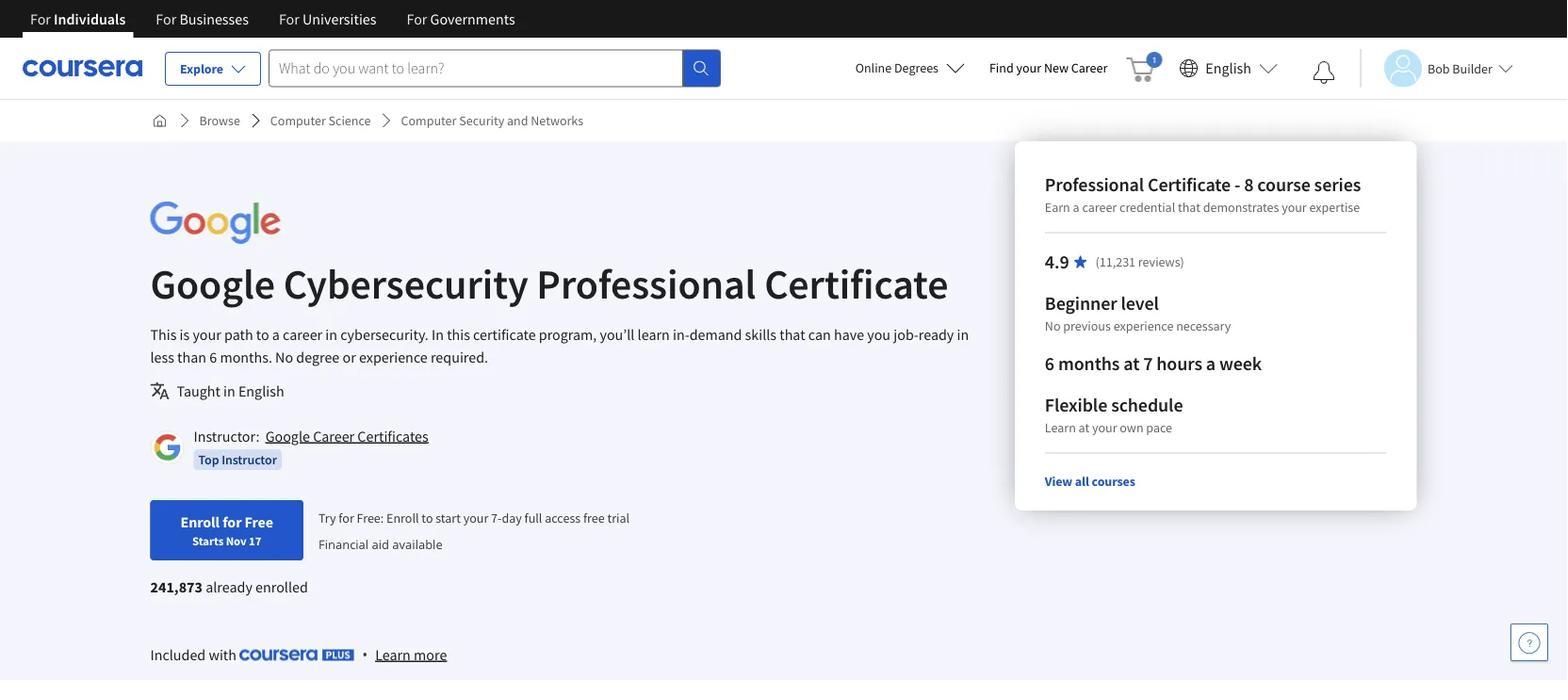Task type: vqa. For each thing, say whether or not it's contained in the screenshot.
of inside the the Job Skills of 2023 Discover the fastest-growing human and digital skills
no



Task type: describe. For each thing, give the bounding box(es) containing it.
this
[[150, 325, 177, 344]]

online
[[855, 59, 892, 76]]

try
[[319, 510, 336, 527]]

google inside instructor: google career certificates top instructor
[[265, 427, 310, 446]]

is
[[180, 325, 190, 344]]

computer science link
[[263, 104, 378, 138]]

-
[[1235, 173, 1241, 197]]

start
[[436, 510, 461, 527]]

certificate
[[473, 325, 536, 344]]

6 months at 7 hours a week
[[1045, 352, 1262, 376]]

•
[[362, 645, 368, 665]]

skills
[[745, 325, 777, 344]]

1 vertical spatial certificate
[[764, 257, 949, 310]]

instructor
[[222, 451, 277, 468]]

program,
[[539, 325, 597, 344]]

try for free: enroll to start your 7-day full access free trial financial aid available
[[319, 510, 630, 553]]

in
[[432, 325, 444, 344]]

pace
[[1146, 419, 1173, 436]]

taught
[[177, 382, 220, 401]]

available
[[392, 536, 443, 553]]

coursera image
[[23, 53, 142, 83]]

learn inside • learn more
[[375, 646, 411, 664]]

flexible
[[1045, 394, 1108, 417]]

computer security and networks link
[[394, 104, 591, 138]]

expertise
[[1310, 199, 1360, 216]]

241,873 already enrolled
[[150, 578, 308, 597]]

experience inside beginner level no previous experience necessary
[[1114, 318, 1174, 335]]

cybersecurity
[[283, 257, 528, 310]]

career inside this is your path to a career in cybersecurity. in this certificate program, you'll learn in-demand skills that can have you job-ready in less than 6 months. no degree or experience required.
[[283, 325, 322, 344]]

networks
[[531, 112, 584, 129]]

level
[[1121, 292, 1159, 315]]

taught in english
[[177, 382, 284, 401]]

learn
[[638, 325, 670, 344]]

individuals
[[54, 9, 126, 28]]

week
[[1220, 352, 1262, 376]]

help center image
[[1518, 631, 1541, 654]]

more
[[414, 646, 447, 664]]

that inside professional certificate - 8 course series earn a career credential that demonstrates your expertise
[[1178, 199, 1201, 216]]

trial
[[607, 510, 630, 527]]

certificates
[[358, 427, 429, 446]]

1 vertical spatial english
[[238, 382, 284, 401]]

enroll inside try for free: enroll to start your 7-day full access free trial financial aid available
[[387, 510, 419, 527]]

schedule
[[1111, 394, 1183, 417]]

new
[[1044, 59, 1069, 76]]

financial
[[319, 536, 369, 553]]

science
[[329, 112, 371, 129]]

you
[[867, 325, 891, 344]]

for for businesses
[[156, 9, 176, 28]]

previous
[[1063, 318, 1111, 335]]

full
[[525, 510, 542, 527]]

find your new career
[[990, 59, 1108, 76]]

cybersecurity.
[[340, 325, 429, 344]]

instructor:
[[194, 427, 260, 446]]

computer for computer security and networks
[[401, 112, 457, 129]]

1 horizontal spatial 6
[[1045, 352, 1055, 376]]

top
[[198, 451, 219, 468]]

8
[[1244, 173, 1254, 197]]

for businesses
[[156, 9, 249, 28]]

google career certificates link
[[265, 427, 429, 446]]

home image
[[152, 113, 167, 128]]

reviews)
[[1138, 254, 1185, 271]]

own
[[1120, 419, 1144, 436]]

access
[[545, 510, 581, 527]]

english button
[[1172, 38, 1286, 99]]

for for try
[[339, 510, 354, 527]]

for universities
[[279, 9, 377, 28]]

for for governments
[[407, 9, 427, 28]]

online degrees
[[855, 59, 939, 76]]

in-
[[673, 325, 690, 344]]

financial aid available button
[[319, 536, 443, 553]]

no inside this is your path to a career in cybersecurity. in this certificate program, you'll learn in-demand skills that can have you job-ready in less than 6 months. no degree or experience required.
[[275, 348, 293, 367]]

necessary
[[1176, 318, 1231, 335]]

english inside button
[[1206, 59, 1252, 78]]

online degrees button
[[840, 47, 980, 89]]

or
[[343, 348, 356, 367]]

that inside this is your path to a career in cybersecurity. in this certificate program, you'll learn in-demand skills that can have you job-ready in less than 6 months. no degree or experience required.
[[780, 325, 805, 344]]

day
[[502, 510, 522, 527]]

2 horizontal spatial in
[[957, 325, 969, 344]]

nov
[[226, 533, 247, 549]]

than
[[177, 348, 206, 367]]

free
[[583, 510, 605, 527]]

your inside find your new career link
[[1017, 59, 1042, 76]]

no inside beginner level no previous experience necessary
[[1045, 318, 1061, 335]]

What do you want to learn? text field
[[269, 49, 683, 87]]

4.9
[[1045, 250, 1069, 274]]

course
[[1258, 173, 1311, 197]]

google image
[[150, 202, 280, 244]]

this is your path to a career in cybersecurity. in this certificate program, you'll learn in-demand skills that can have you job-ready in less than 6 months. no degree or experience required.
[[150, 325, 969, 367]]

a inside professional certificate - 8 course series earn a career credential that demonstrates your expertise
[[1073, 199, 1080, 216]]

professional certificate - 8 course series earn a career credential that demonstrates your expertise
[[1045, 173, 1361, 216]]

view all courses
[[1045, 473, 1136, 490]]

your inside this is your path to a career in cybersecurity. in this certificate program, you'll learn in-demand skills that can have you job-ready in less than 6 months. no degree or experience required.
[[193, 325, 221, 344]]

for for universities
[[279, 9, 300, 28]]

path
[[224, 325, 253, 344]]

earn
[[1045, 199, 1070, 216]]

beginner
[[1045, 292, 1117, 315]]

241,873
[[150, 578, 203, 597]]

builder
[[1453, 60, 1493, 77]]

included with
[[150, 646, 240, 664]]

already
[[206, 578, 252, 597]]



Task type: locate. For each thing, give the bounding box(es) containing it.
can
[[808, 325, 831, 344]]

0 vertical spatial a
[[1073, 199, 1080, 216]]

0 horizontal spatial a
[[272, 325, 280, 344]]

1 horizontal spatial a
[[1073, 199, 1080, 216]]

in right taught at the bottom left
[[223, 382, 235, 401]]

2 computer from the left
[[401, 112, 457, 129]]

less
[[150, 348, 174, 367]]

to inside try for free: enroll to start your 7-day full access free trial financial aid available
[[422, 510, 433, 527]]

job-
[[894, 325, 919, 344]]

in
[[325, 325, 337, 344], [957, 325, 969, 344], [223, 382, 235, 401]]

0 vertical spatial at
[[1124, 352, 1140, 376]]

experience down level
[[1114, 318, 1174, 335]]

at down flexible
[[1079, 419, 1090, 436]]

in up degree
[[325, 325, 337, 344]]

no left degree
[[275, 348, 293, 367]]

for governments
[[407, 9, 515, 28]]

explore
[[180, 60, 223, 77]]

certificate inside professional certificate - 8 course series earn a career credential that demonstrates your expertise
[[1148, 173, 1231, 197]]

1 vertical spatial experience
[[359, 348, 428, 367]]

17
[[249, 533, 261, 549]]

a left week
[[1206, 352, 1216, 376]]

credential
[[1120, 199, 1176, 216]]

3 for from the left
[[279, 9, 300, 28]]

experience inside this is your path to a career in cybersecurity. in this certificate program, you'll learn in-demand skills that can have you job-ready in less than 6 months. no degree or experience required.
[[359, 348, 428, 367]]

• learn more
[[362, 645, 447, 665]]

to
[[256, 325, 269, 344], [422, 510, 433, 527]]

universities
[[303, 9, 377, 28]]

degrees
[[894, 59, 939, 76]]

4 for from the left
[[407, 9, 427, 28]]

7-
[[491, 510, 502, 527]]

to left start
[[422, 510, 433, 527]]

0 vertical spatial career
[[1082, 199, 1117, 216]]

included
[[150, 646, 206, 664]]

a inside this is your path to a career in cybersecurity. in this certificate program, you'll learn in-demand skills that can have you job-ready in less than 6 months. no degree or experience required.
[[272, 325, 280, 344]]

a for 6 months at 7 hours a week
[[1206, 352, 1216, 376]]

to inside this is your path to a career in cybersecurity. in this certificate program, you'll learn in-demand skills that can have you job-ready in less than 6 months. no degree or experience required.
[[256, 325, 269, 344]]

1 horizontal spatial computer
[[401, 112, 457, 129]]

6
[[209, 348, 217, 367], [1045, 352, 1055, 376]]

0 horizontal spatial professional
[[537, 257, 756, 310]]

1 vertical spatial google
[[265, 427, 310, 446]]

your inside professional certificate - 8 course series earn a career credential that demonstrates your expertise
[[1282, 199, 1307, 216]]

0 vertical spatial no
[[1045, 318, 1061, 335]]

bob builder
[[1428, 60, 1493, 77]]

enroll up available
[[387, 510, 419, 527]]

0 vertical spatial career
[[1071, 59, 1108, 76]]

computer science
[[270, 112, 371, 129]]

you'll
[[600, 325, 635, 344]]

1 for from the left
[[30, 9, 51, 28]]

experience down 'cybersecurity.'
[[359, 348, 428, 367]]

for for enroll
[[223, 513, 242, 532]]

banner navigation
[[15, 0, 530, 38]]

google up instructor
[[265, 427, 310, 446]]

1 horizontal spatial career
[[1071, 59, 1108, 76]]

demonstrates
[[1203, 199, 1279, 216]]

1 vertical spatial a
[[272, 325, 280, 344]]

demand
[[690, 325, 742, 344]]

google career certificates image
[[153, 434, 181, 462]]

instructor: google career certificates top instructor
[[194, 427, 429, 468]]

your left 7-
[[463, 510, 489, 527]]

bob builder button
[[1360, 49, 1513, 87]]

0 vertical spatial that
[[1178, 199, 1201, 216]]

your inside "flexible schedule learn at your own pace"
[[1092, 419, 1117, 436]]

required.
[[431, 348, 488, 367]]

0 horizontal spatial career
[[313, 427, 355, 446]]

0 horizontal spatial 6
[[209, 348, 217, 367]]

0 horizontal spatial computer
[[270, 112, 326, 129]]

your inside try for free: enroll to start your 7-day full access free trial financial aid available
[[463, 510, 489, 527]]

that right credential
[[1178, 199, 1201, 216]]

professional up learn
[[537, 257, 756, 310]]

career left certificates
[[313, 427, 355, 446]]

1 vertical spatial no
[[275, 348, 293, 367]]

certificate up 'have'
[[764, 257, 949, 310]]

view
[[1045, 473, 1073, 490]]

google cybersecurity professional certificate
[[150, 257, 949, 310]]

that left can
[[780, 325, 805, 344]]

for
[[30, 9, 51, 28], [156, 9, 176, 28], [279, 9, 300, 28], [407, 9, 427, 28]]

security
[[459, 112, 504, 129]]

for left individuals
[[30, 9, 51, 28]]

months
[[1058, 352, 1120, 376]]

ready
[[919, 325, 954, 344]]

this
[[447, 325, 470, 344]]

english down months.
[[238, 382, 284, 401]]

english right shopping cart: 1 item 'icon'
[[1206, 59, 1252, 78]]

1 vertical spatial that
[[780, 325, 805, 344]]

to right path
[[256, 325, 269, 344]]

learn
[[1045, 419, 1076, 436], [375, 646, 411, 664]]

0 horizontal spatial english
[[238, 382, 284, 401]]

flexible schedule learn at your own pace
[[1045, 394, 1183, 436]]

1 horizontal spatial experience
[[1114, 318, 1174, 335]]

a right earn
[[1073, 199, 1080, 216]]

1 vertical spatial to
[[422, 510, 433, 527]]

career up degree
[[283, 325, 322, 344]]

degree
[[296, 348, 340, 367]]

show notifications image
[[1313, 61, 1336, 84]]

0 horizontal spatial enroll
[[180, 513, 220, 532]]

1 computer from the left
[[270, 112, 326, 129]]

0 vertical spatial to
[[256, 325, 269, 344]]

career
[[1071, 59, 1108, 76], [313, 427, 355, 446]]

None search field
[[269, 49, 721, 87]]

for up nov
[[223, 513, 242, 532]]

learn down flexible
[[1045, 419, 1076, 436]]

to for path
[[256, 325, 269, 344]]

professional inside professional certificate - 8 course series earn a career credential that demonstrates your expertise
[[1045, 173, 1144, 197]]

1 horizontal spatial enroll
[[387, 510, 419, 527]]

your left own at right bottom
[[1092, 419, 1117, 436]]

enroll inside the enroll for free starts nov 17
[[180, 513, 220, 532]]

for for individuals
[[30, 9, 51, 28]]

0 vertical spatial english
[[1206, 59, 1252, 78]]

google
[[150, 257, 275, 310], [265, 427, 310, 446]]

free
[[245, 513, 273, 532]]

1 vertical spatial learn
[[375, 646, 411, 664]]

1 horizontal spatial professional
[[1045, 173, 1144, 197]]

governments
[[430, 9, 515, 28]]

enroll up starts
[[180, 513, 220, 532]]

professional up earn
[[1045, 173, 1144, 197]]

1 horizontal spatial career
[[1082, 199, 1117, 216]]

0 horizontal spatial learn
[[375, 646, 411, 664]]

0 horizontal spatial at
[[1079, 419, 1090, 436]]

and
[[507, 112, 528, 129]]

0 vertical spatial google
[[150, 257, 275, 310]]

certificate up credential
[[1148, 173, 1231, 197]]

enroll
[[387, 510, 419, 527], [180, 513, 220, 532]]

2 horizontal spatial a
[[1206, 352, 1216, 376]]

at left '7'
[[1124, 352, 1140, 376]]

1 horizontal spatial learn
[[1045, 419, 1076, 436]]

for inside the enroll for free starts nov 17
[[223, 513, 242, 532]]

0 vertical spatial professional
[[1045, 173, 1144, 197]]

career inside instructor: google career certificates top instructor
[[313, 427, 355, 446]]

to for enroll
[[422, 510, 433, 527]]

0 horizontal spatial to
[[256, 325, 269, 344]]

0 horizontal spatial certificate
[[764, 257, 949, 310]]

at inside "flexible schedule learn at your own pace"
[[1079, 419, 1090, 436]]

for inside try for free: enroll to start your 7-day full access free trial financial aid available
[[339, 510, 354, 527]]

0 horizontal spatial that
[[780, 325, 805, 344]]

1 horizontal spatial no
[[1045, 318, 1061, 335]]

0 horizontal spatial career
[[283, 325, 322, 344]]

for right try
[[339, 510, 354, 527]]

google up path
[[150, 257, 275, 310]]

1 horizontal spatial that
[[1178, 199, 1201, 216]]

1 horizontal spatial to
[[422, 510, 433, 527]]

enroll for free starts nov 17
[[180, 513, 273, 549]]

career right new
[[1071, 59, 1108, 76]]

your down course
[[1282, 199, 1307, 216]]

1 horizontal spatial for
[[339, 510, 354, 527]]

computer left the security
[[401, 112, 457, 129]]

0 horizontal spatial for
[[223, 513, 242, 532]]

1 vertical spatial career
[[313, 427, 355, 446]]

a
[[1073, 199, 1080, 216], [272, 325, 280, 344], [1206, 352, 1216, 376]]

career right earn
[[1082, 199, 1117, 216]]

1 horizontal spatial at
[[1124, 352, 1140, 376]]

coursera plus image
[[240, 650, 355, 661]]

career inside professional certificate - 8 course series earn a career credential that demonstrates your expertise
[[1082, 199, 1117, 216]]

1 horizontal spatial certificate
[[1148, 173, 1231, 197]]

computer for computer science
[[270, 112, 326, 129]]

your right is
[[193, 325, 221, 344]]

career
[[1082, 199, 1117, 216], [283, 325, 322, 344]]

learn inside "flexible schedule learn at your own pace"
[[1045, 419, 1076, 436]]

find
[[990, 59, 1014, 76]]

0 vertical spatial certificate
[[1148, 173, 1231, 197]]

for left businesses
[[156, 9, 176, 28]]

with
[[209, 646, 237, 664]]

0 horizontal spatial no
[[275, 348, 293, 367]]

in right ready
[[957, 325, 969, 344]]

enrolled
[[255, 578, 308, 597]]

computer left the science
[[270, 112, 326, 129]]

(11,231
[[1096, 254, 1136, 271]]

a for this is your path to a career in cybersecurity. in this certificate program, you'll learn in-demand skills that can have you job-ready in less than 6 months. no degree or experience required.
[[272, 325, 280, 344]]

for
[[339, 510, 354, 527], [223, 513, 242, 532]]

shopping cart: 1 item image
[[1127, 52, 1162, 82]]

0 vertical spatial experience
[[1114, 318, 1174, 335]]

series
[[1314, 173, 1361, 197]]

7
[[1143, 352, 1153, 376]]

no left previous
[[1045, 318, 1061, 335]]

1 vertical spatial at
[[1079, 419, 1090, 436]]

have
[[834, 325, 864, 344]]

1 horizontal spatial in
[[325, 325, 337, 344]]

2 for from the left
[[156, 9, 176, 28]]

for left universities
[[279, 9, 300, 28]]

learn right the •
[[375, 646, 411, 664]]

professional
[[1045, 173, 1144, 197], [537, 257, 756, 310]]

courses
[[1092, 473, 1136, 490]]

1 vertical spatial career
[[283, 325, 322, 344]]

businesses
[[179, 9, 249, 28]]

bob
[[1428, 60, 1450, 77]]

6 inside this is your path to a career in cybersecurity. in this certificate program, you'll learn in-demand skills that can have you job-ready in less than 6 months. no degree or experience required.
[[209, 348, 217, 367]]

0 vertical spatial learn
[[1045, 419, 1076, 436]]

0 horizontal spatial in
[[223, 382, 235, 401]]

6 right than
[[209, 348, 217, 367]]

explore button
[[165, 52, 261, 86]]

1 vertical spatial professional
[[537, 257, 756, 310]]

months.
[[220, 348, 272, 367]]

0 horizontal spatial experience
[[359, 348, 428, 367]]

beginner level no previous experience necessary
[[1045, 292, 1231, 335]]

all
[[1075, 473, 1089, 490]]

your right the find
[[1017, 59, 1042, 76]]

for individuals
[[30, 9, 126, 28]]

a right path
[[272, 325, 280, 344]]

2 vertical spatial a
[[1206, 352, 1216, 376]]

for left governments
[[407, 9, 427, 28]]

1 horizontal spatial english
[[1206, 59, 1252, 78]]

english
[[1206, 59, 1252, 78], [238, 382, 284, 401]]

6 left months
[[1045, 352, 1055, 376]]

certificate
[[1148, 173, 1231, 197], [764, 257, 949, 310]]



